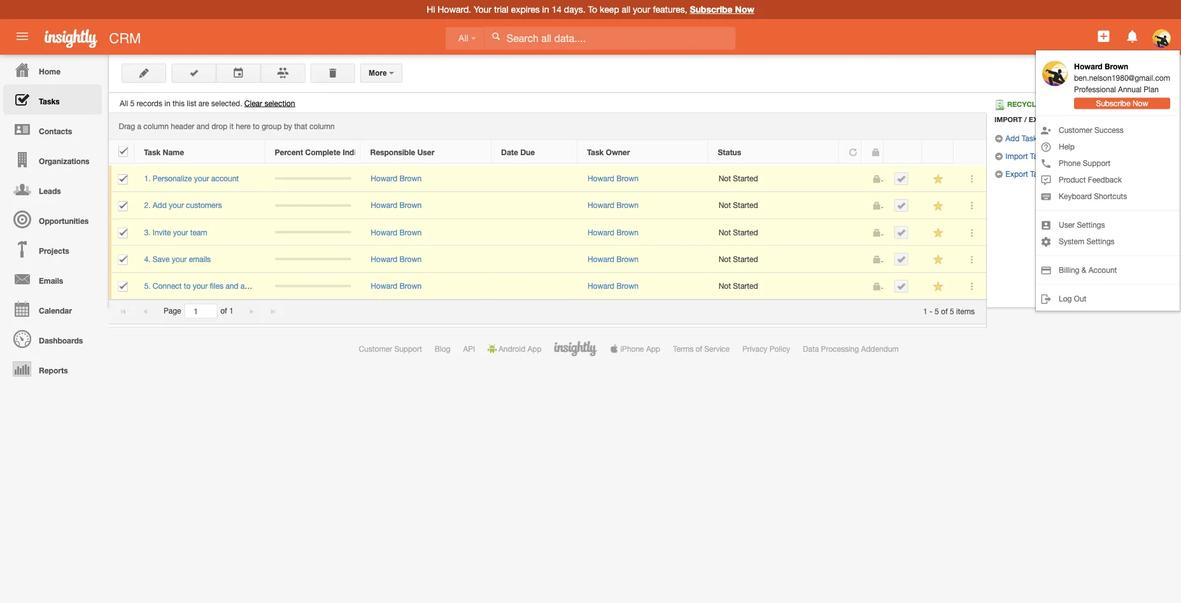 Task type: vqa. For each thing, say whether or not it's contained in the screenshot.
the bottom Settings
yes



Task type: locate. For each thing, give the bounding box(es) containing it.
None checkbox
[[118, 147, 128, 157], [118, 174, 128, 185], [118, 147, 128, 157], [118, 174, 128, 185]]

customer success link
[[1036, 122, 1180, 138]]

1 - 5 of 5 items
[[924, 307, 975, 316]]

2 app from the left
[[646, 345, 660, 354]]

None checkbox
[[118, 201, 128, 212], [118, 228, 128, 238], [118, 255, 128, 265], [118, 282, 128, 292], [118, 201, 128, 212], [118, 228, 128, 238], [118, 255, 128, 265], [118, 282, 128, 292]]

row containing 3. invite your team
[[109, 219, 987, 246]]

following image for 4. save your emails
[[933, 254, 945, 266]]

circle arrow right image for import tasks
[[995, 152, 1004, 161]]

import left /
[[995, 115, 1023, 124]]

add right '2.'
[[153, 201, 167, 210]]

expires
[[511, 4, 540, 15]]

app for iphone app
[[646, 345, 660, 354]]

0 horizontal spatial subscribe now link
[[690, 4, 755, 15]]

1 press ctrl + space to group column header from the left
[[884, 140, 922, 164]]

0 vertical spatial customer
[[1059, 126, 1093, 135]]

task owner
[[587, 148, 630, 157]]

settings up system settings in the right top of the page
[[1077, 221, 1105, 230]]

0 vertical spatial user
[[417, 148, 435, 157]]

1 horizontal spatial calendar
[[1080, 134, 1111, 143]]

app right iphone
[[646, 345, 660, 354]]

1 vertical spatial support
[[395, 345, 422, 354]]

5 not from the top
[[719, 282, 731, 291]]

1 left -
[[924, 307, 928, 316]]

private task image
[[872, 175, 881, 184], [872, 229, 881, 238], [872, 255, 881, 264]]

1 circle arrow right image from the top
[[995, 134, 1004, 143]]

of right -
[[941, 307, 948, 316]]

complete
[[305, 148, 341, 157]]

subscribe now link
[[690, 4, 755, 15], [1075, 98, 1171, 109]]

drag
[[119, 122, 135, 131]]

3 private task image from the top
[[872, 255, 881, 264]]

2 following image from the top
[[933, 227, 945, 239]]

1 vertical spatial private task image
[[872, 202, 881, 211]]

import for import tasks
[[1006, 152, 1028, 161]]

settings down user settings link
[[1087, 237, 1115, 246]]

iphone
[[621, 345, 644, 354]]

1 horizontal spatial subscribe
[[1096, 99, 1131, 108]]

task left name
[[144, 148, 161, 157]]

circle arrow right image
[[995, 134, 1004, 143], [995, 152, 1004, 161]]

1 vertical spatial calendar
[[39, 306, 72, 315]]

0 horizontal spatial 1
[[229, 307, 234, 316]]

of right terms
[[696, 345, 703, 354]]

support left blog
[[395, 345, 422, 354]]

2 started from the top
[[733, 201, 758, 210]]

howard brown ben.nelson1980@gmail.com professional annual plan subscribe now
[[1075, 62, 1171, 108]]

all inside all link
[[459, 33, 469, 43]]

not for 4. save your emails
[[719, 255, 731, 264]]

circle arrow right image inside add tasks to google calendar link
[[995, 134, 1004, 143]]

1 column from the left
[[144, 122, 169, 131]]

1 1 from the left
[[229, 307, 234, 316]]

0 vertical spatial support
[[1083, 159, 1111, 168]]

not for 3. invite your team
[[719, 228, 731, 237]]

of
[[220, 307, 227, 316], [941, 307, 948, 316], [696, 345, 703, 354]]

all
[[622, 4, 631, 15]]

0 vertical spatial to
[[253, 122, 260, 131]]

column right that
[[310, 122, 335, 131]]

4 not started cell from the top
[[709, 246, 840, 273]]

0 horizontal spatial support
[[395, 345, 422, 354]]

2 circle arrow right image from the top
[[995, 152, 1004, 161]]

1 not started cell from the top
[[709, 166, 840, 192]]

column right the a
[[144, 122, 169, 131]]

2 not from the top
[[719, 201, 731, 210]]

contacts
[[39, 127, 72, 136]]

export right circle arrow left image
[[1006, 169, 1028, 178]]

all for all
[[459, 33, 469, 43]]

following image left circle arrow left image
[[933, 173, 945, 185]]

circle arrow right image up circle arrow left image
[[995, 152, 1004, 161]]

3 started from the top
[[733, 228, 758, 237]]

0 horizontal spatial calendar
[[39, 306, 72, 315]]

this
[[173, 99, 185, 108]]

1 horizontal spatial 1
[[924, 307, 928, 316]]

task left owner
[[587, 148, 604, 157]]

drag a column header and drop it here to group by that column
[[119, 122, 335, 131]]

1 horizontal spatial column
[[310, 122, 335, 131]]

data processing addendum link
[[803, 345, 899, 354]]

annual
[[1119, 85, 1142, 94]]

app
[[528, 345, 542, 354], [646, 345, 660, 354]]

records
[[137, 99, 162, 108]]

api link
[[463, 345, 475, 354]]

1 horizontal spatial task
[[587, 148, 604, 157]]

0 horizontal spatial task
[[144, 148, 161, 157]]

1 not started from the top
[[719, 174, 758, 183]]

system settings link
[[1036, 233, 1180, 250]]

tasks up import tasks
[[1022, 134, 1041, 143]]

to
[[253, 122, 260, 131], [184, 282, 191, 291]]

&
[[1082, 266, 1087, 275]]

1 following image from the top
[[933, 200, 945, 212]]

1 mark this task complete image from the top
[[897, 175, 906, 183]]

not started cell for 5. connect to your files and apps
[[709, 273, 840, 300]]

3 following image from the top
[[933, 281, 945, 293]]

cell
[[109, 166, 134, 192], [492, 166, 578, 192], [840, 166, 862, 192], [885, 166, 923, 192], [109, 192, 134, 219], [265, 192, 361, 219], [492, 192, 578, 219], [840, 192, 862, 219], [885, 192, 923, 219], [109, 219, 134, 246], [265, 219, 361, 246], [492, 219, 578, 246], [840, 219, 862, 246], [885, 219, 923, 246], [109, 246, 134, 273], [265, 246, 361, 273], [492, 246, 578, 273], [840, 246, 862, 273], [885, 246, 923, 273], [109, 273, 134, 300], [265, 273, 361, 300], [492, 273, 578, 300], [840, 273, 862, 300], [885, 273, 923, 300]]

3 not from the top
[[719, 228, 731, 237]]

clear selection link
[[244, 99, 295, 108]]

export tasks
[[1004, 169, 1050, 178]]

white image
[[492, 32, 501, 41]]

reports
[[39, 366, 68, 375]]

and left drop
[[197, 122, 210, 131]]

task
[[144, 148, 161, 157], [587, 148, 604, 157]]

0 horizontal spatial customer
[[359, 345, 392, 354]]

1 vertical spatial import
[[1006, 152, 1028, 161]]

api
[[463, 345, 475, 354]]

4. save your emails
[[144, 255, 211, 264]]

1 row from the top
[[109, 140, 986, 164]]

private task image
[[871, 148, 880, 157], [872, 202, 881, 211], [872, 282, 881, 291]]

1 vertical spatial following image
[[933, 254, 945, 266]]

row group
[[109, 140, 986, 164], [109, 166, 987, 300]]

0 vertical spatial following image
[[933, 173, 945, 185]]

all link
[[446, 27, 484, 50]]

5 left records
[[130, 99, 134, 108]]

0 horizontal spatial column
[[144, 122, 169, 131]]

1 horizontal spatial customer
[[1059, 126, 1093, 135]]

1 vertical spatial add
[[153, 201, 167, 210]]

2 row group from the top
[[109, 166, 987, 300]]

1 horizontal spatial subscribe now link
[[1075, 98, 1171, 109]]

not started for 4. save your emails
[[719, 255, 758, 264]]

2 not started cell from the top
[[709, 192, 840, 219]]

0 vertical spatial all
[[459, 33, 469, 43]]

0 horizontal spatial subscribe
[[690, 4, 733, 15]]

calendar up dashboards link
[[39, 306, 72, 315]]

0 horizontal spatial app
[[528, 345, 542, 354]]

mark this task complete image for 4. save your emails
[[897, 255, 906, 264]]

1 private task image from the top
[[872, 175, 881, 184]]

user up system
[[1059, 221, 1075, 230]]

following image
[[933, 173, 945, 185], [933, 254, 945, 266]]

to left keep
[[588, 4, 597, 15]]

0 vertical spatial now
[[735, 4, 755, 15]]

not for 1. personalize your account
[[719, 174, 731, 183]]

0 vertical spatial to
[[588, 4, 597, 15]]

import inside import tasks link
[[1006, 152, 1028, 161]]

started for 2. add your customers
[[733, 201, 758, 210]]

row group containing 1. personalize your account
[[109, 166, 987, 300]]

0% complete image
[[275, 177, 351, 180]]

emails
[[39, 276, 63, 285]]

3 not started cell from the top
[[709, 219, 840, 246]]

5 not started from the top
[[719, 282, 758, 291]]

0 vertical spatial settings
[[1077, 221, 1105, 230]]

to right connect
[[184, 282, 191, 291]]

3 not started from the top
[[719, 228, 758, 237]]

2 following image from the top
[[933, 254, 945, 266]]

3. invite your team
[[144, 228, 207, 237]]

0 vertical spatial following image
[[933, 200, 945, 212]]

0 horizontal spatial add
[[153, 201, 167, 210]]

save
[[153, 255, 170, 264]]

2 not started from the top
[[719, 201, 758, 210]]

subscribe now link down annual
[[1075, 98, 1171, 109]]

column
[[144, 122, 169, 131], [310, 122, 335, 131]]

out
[[1074, 295, 1087, 303]]

row containing task name
[[109, 140, 986, 164]]

1 horizontal spatial in
[[542, 4, 549, 15]]

1 horizontal spatial now
[[1133, 99, 1149, 108]]

your right all
[[633, 4, 651, 15]]

0 horizontal spatial and
[[197, 122, 210, 131]]

user right responsible at the left top of page
[[417, 148, 435, 157]]

support for customer support
[[395, 345, 422, 354]]

group
[[262, 122, 282, 131]]

calendar up phone support
[[1080, 134, 1111, 143]]

navigation
[[0, 55, 102, 384]]

import up export tasks link
[[1006, 152, 1028, 161]]

billing & account link
[[1036, 262, 1180, 279]]

0 vertical spatial in
[[542, 4, 549, 15]]

plan
[[1144, 85, 1159, 94]]

add inside row
[[153, 201, 167, 210]]

2 mark this task complete image from the top
[[897, 201, 906, 210]]

1 horizontal spatial user
[[1059, 221, 1075, 230]]

private task image for team
[[872, 229, 881, 238]]

2 horizontal spatial 5
[[950, 307, 954, 316]]

subscribe right features, in the right top of the page
[[690, 4, 733, 15]]

1 vertical spatial circle arrow right image
[[995, 152, 1004, 161]]

export down bin
[[1029, 115, 1058, 124]]

5. connect to your files and apps link
[[144, 282, 264, 291]]

home
[[39, 67, 61, 76]]

0 horizontal spatial all
[[120, 99, 128, 108]]

organizations link
[[3, 145, 102, 175]]

circle arrow right image inside import tasks link
[[995, 152, 1004, 161]]

your left team
[[173, 228, 188, 237]]

and inside row
[[226, 282, 239, 291]]

0 vertical spatial private task image
[[871, 148, 880, 157]]

are
[[199, 99, 209, 108]]

customer for customer support
[[359, 345, 392, 354]]

1 horizontal spatial add
[[1006, 134, 1020, 143]]

1 horizontal spatial and
[[226, 282, 239, 291]]

4 row from the top
[[109, 219, 987, 246]]

5 mark this task complete image from the top
[[897, 282, 906, 291]]

4.
[[144, 255, 151, 264]]

1 horizontal spatial to
[[253, 122, 260, 131]]

1 horizontal spatial app
[[646, 345, 660, 354]]

0 vertical spatial import
[[995, 115, 1023, 124]]

1 right 1 field
[[229, 307, 234, 316]]

to left google
[[1043, 134, 1051, 143]]

1 horizontal spatial export
[[1029, 115, 1058, 124]]

of right 1 field
[[220, 307, 227, 316]]

1 not from the top
[[719, 174, 731, 183]]

1 vertical spatial and
[[226, 282, 239, 291]]

1 vertical spatial export
[[1006, 169, 1028, 178]]

howard inside howard brown ben.nelson1980@gmail.com professional annual plan subscribe now
[[1075, 62, 1103, 71]]

hi
[[427, 4, 435, 15]]

1 horizontal spatial 5
[[935, 307, 939, 316]]

not started cell
[[709, 166, 840, 192], [709, 192, 840, 219], [709, 219, 840, 246], [709, 246, 840, 273], [709, 273, 840, 300]]

privacy policy
[[743, 345, 791, 354]]

1 vertical spatial to
[[184, 282, 191, 291]]

all up drag
[[120, 99, 128, 108]]

4 not from the top
[[719, 255, 731, 264]]

support up product feedback
[[1083, 159, 1111, 168]]

row containing 1. personalize your account
[[109, 166, 987, 192]]

1 vertical spatial row group
[[109, 166, 987, 300]]

4 mark this task complete image from the top
[[897, 255, 906, 264]]

1 vertical spatial user
[[1059, 221, 1075, 230]]

mark this task complete image for 5. connect to your files and apps
[[897, 282, 906, 291]]

keyboard shortcuts link
[[1036, 188, 1180, 205]]

1 vertical spatial settings
[[1087, 237, 1115, 246]]

team
[[190, 228, 207, 237]]

0 horizontal spatial to
[[184, 282, 191, 291]]

following image for 2. add your customers
[[933, 200, 945, 212]]

1 horizontal spatial support
[[1083, 159, 1111, 168]]

1 vertical spatial following image
[[933, 227, 945, 239]]

and right files
[[226, 282, 239, 291]]

0 vertical spatial circle arrow right image
[[995, 134, 1004, 143]]

5 not started cell from the top
[[709, 273, 840, 300]]

2 task from the left
[[587, 148, 604, 157]]

mark this task complete image
[[897, 175, 906, 183], [897, 201, 906, 210], [897, 228, 906, 237], [897, 255, 906, 264], [897, 282, 906, 291]]

1 following image from the top
[[933, 173, 945, 185]]

2 row from the top
[[109, 166, 987, 192]]

2 vertical spatial private task image
[[872, 282, 881, 291]]

1 vertical spatial subscribe
[[1096, 99, 1131, 108]]

6 row from the top
[[109, 273, 987, 300]]

your
[[633, 4, 651, 15], [194, 174, 209, 183], [169, 201, 184, 210], [173, 228, 188, 237], [172, 255, 187, 264], [193, 282, 208, 291]]

mark this task complete image for 2. add your customers
[[897, 201, 906, 210]]

tasks link
[[3, 85, 102, 115]]

bin
[[1043, 100, 1055, 109]]

tasks down add tasks to google calendar link
[[1030, 152, 1050, 161]]

2 private task image from the top
[[872, 229, 881, 238]]

3 mark this task complete image from the top
[[897, 228, 906, 237]]

1.
[[144, 174, 151, 183]]

5 started from the top
[[733, 282, 758, 291]]

not started cell for 1. personalize your account
[[709, 166, 840, 192]]

circle arrow right image up import tasks link
[[995, 134, 1004, 143]]

2 vertical spatial private task image
[[872, 255, 881, 264]]

1 task from the left
[[144, 148, 161, 157]]

1 vertical spatial now
[[1133, 99, 1149, 108]]

shortcuts
[[1094, 192, 1127, 201]]

row
[[109, 140, 986, 164], [109, 166, 987, 192], [109, 192, 987, 219], [109, 219, 987, 246], [109, 246, 987, 273], [109, 273, 987, 300]]

brown
[[1105, 62, 1129, 71], [400, 174, 422, 183], [617, 174, 639, 183], [400, 201, 422, 210], [617, 201, 639, 210], [400, 228, 422, 237], [617, 228, 639, 237], [400, 255, 422, 264], [617, 255, 639, 264], [400, 282, 422, 291], [617, 282, 639, 291]]

1 horizontal spatial all
[[459, 33, 469, 43]]

date due
[[501, 148, 535, 157]]

all 5 records in this list are selected. clear selection
[[120, 99, 295, 108]]

4 started from the top
[[733, 255, 758, 264]]

1. personalize your account
[[144, 174, 239, 183]]

to inside row
[[184, 282, 191, 291]]

5
[[130, 99, 134, 108], [935, 307, 939, 316], [950, 307, 954, 316]]

0 vertical spatial row group
[[109, 140, 986, 164]]

settings for user settings
[[1077, 221, 1105, 230]]

following image
[[933, 200, 945, 212], [933, 227, 945, 239], [933, 281, 945, 293]]

calendar link
[[3, 294, 102, 324]]

0 vertical spatial and
[[197, 122, 210, 131]]

emails
[[189, 255, 211, 264]]

in left this
[[164, 99, 170, 108]]

terms of service link
[[673, 345, 730, 354]]

0 horizontal spatial in
[[164, 99, 170, 108]]

0 horizontal spatial export
[[1006, 169, 1028, 178]]

your left the 'account'
[[194, 174, 209, 183]]

3 row from the top
[[109, 192, 987, 219]]

following image for 3. invite your team
[[933, 227, 945, 239]]

phone support
[[1059, 159, 1111, 168]]

0 vertical spatial private task image
[[872, 175, 881, 184]]

now
[[735, 4, 755, 15], [1133, 99, 1149, 108]]

app right android
[[528, 345, 542, 354]]

export
[[1029, 115, 1058, 124], [1006, 169, 1028, 178]]

1
[[229, 307, 234, 316], [924, 307, 928, 316]]

1 field
[[185, 305, 217, 318]]

clear
[[244, 99, 262, 108]]

your right save
[[172, 255, 187, 264]]

0 horizontal spatial user
[[417, 148, 435, 157]]

1 started from the top
[[733, 174, 758, 183]]

all down the "howard."
[[459, 33, 469, 43]]

0 vertical spatial calendar
[[1080, 134, 1111, 143]]

1 vertical spatial all
[[120, 99, 128, 108]]

add up import tasks link
[[1006, 134, 1020, 143]]

your up the 3. invite your team
[[169, 201, 184, 210]]

0 vertical spatial add
[[1006, 134, 1020, 143]]

subscribe
[[690, 4, 733, 15], [1096, 99, 1131, 108]]

0 vertical spatial subscribe now link
[[690, 4, 755, 15]]

following image up -
[[933, 254, 945, 266]]

task for task owner
[[587, 148, 604, 157]]

5 row from the top
[[109, 246, 987, 273]]

tasks down import tasks
[[1031, 169, 1050, 178]]

press ctrl + space to group column header
[[884, 140, 922, 164], [922, 140, 954, 164], [954, 140, 986, 164]]

ben.nelson1980@gmail.com
[[1075, 74, 1171, 82]]

leads link
[[3, 175, 102, 204]]

2 vertical spatial following image
[[933, 281, 945, 293]]

list
[[187, 99, 196, 108]]

1 row group from the top
[[109, 140, 986, 164]]

privacy policy link
[[743, 345, 791, 354]]

product feedback
[[1059, 175, 1122, 184]]

settings for system settings
[[1087, 237, 1115, 246]]

more link
[[361, 64, 403, 83]]

1 vertical spatial private task image
[[872, 229, 881, 238]]

to right here
[[253, 122, 260, 131]]

in left 14
[[542, 4, 549, 15]]

1 vertical spatial customer
[[359, 345, 392, 354]]

subscribe down annual
[[1096, 99, 1131, 108]]

1 app from the left
[[528, 345, 542, 354]]

due
[[521, 148, 535, 157]]

0 horizontal spatial now
[[735, 4, 755, 15]]

1 vertical spatial to
[[1043, 134, 1051, 143]]

5 left the items
[[950, 307, 954, 316]]

4 not started from the top
[[719, 255, 758, 264]]

5 right -
[[935, 307, 939, 316]]

subscribe now link right features, in the right top of the page
[[690, 4, 755, 15]]



Task type: describe. For each thing, give the bounding box(es) containing it.
0 vertical spatial subscribe
[[690, 4, 733, 15]]

following image for 5. connect to your files and apps
[[933, 281, 945, 293]]

notifications image
[[1125, 29, 1141, 44]]

all for all 5 records in this list are selected. clear selection
[[120, 99, 128, 108]]

not started for 2. add your customers
[[719, 201, 758, 210]]

user settings link
[[1036, 217, 1180, 233]]

that
[[294, 122, 307, 131]]

ok image
[[189, 68, 198, 77]]

import tasks link
[[995, 152, 1050, 161]]

system
[[1059, 237, 1085, 246]]

help
[[1059, 142, 1075, 151]]

import for import / export
[[995, 115, 1023, 124]]

0 horizontal spatial 5
[[130, 99, 134, 108]]

app for android app
[[528, 345, 542, 354]]

personalize
[[153, 174, 192, 183]]

billing
[[1059, 266, 1080, 275]]

customer for customer success
[[1059, 126, 1093, 135]]

tasks for import tasks
[[1030, 152, 1050, 161]]

files
[[210, 282, 224, 291]]

android app
[[499, 345, 542, 354]]

2. add your customers link
[[144, 201, 228, 210]]

days.
[[564, 4, 586, 15]]

not started cell for 4. save your emails
[[709, 246, 840, 273]]

2 column from the left
[[310, 122, 335, 131]]

your for team
[[173, 228, 188, 237]]

repeating task image
[[849, 148, 858, 157]]

customers
[[186, 201, 222, 210]]

subscribe inside howard brown ben.nelson1980@gmail.com professional annual plan subscribe now
[[1096, 99, 1131, 108]]

user inside row
[[417, 148, 435, 157]]

3. invite your team link
[[144, 228, 214, 237]]

indicator
[[343, 148, 375, 157]]

iphone app
[[621, 345, 660, 354]]

export tasks link
[[995, 169, 1050, 179]]

your for account
[[194, 174, 209, 183]]

not started for 1. personalize your account
[[719, 174, 758, 183]]

circle arrow right image for add tasks to google calendar
[[995, 134, 1004, 143]]

terms
[[673, 345, 694, 354]]

data
[[803, 345, 819, 354]]

2 1 from the left
[[924, 307, 928, 316]]

3 press ctrl + space to group column header from the left
[[954, 140, 986, 164]]

not started cell for 2. add your customers
[[709, 192, 840, 219]]

hi howard. your trial expires in 14 days. to keep all your features, subscribe now
[[427, 4, 755, 15]]

header
[[171, 122, 194, 131]]

1 horizontal spatial of
[[696, 345, 703, 354]]

0 vertical spatial export
[[1029, 115, 1058, 124]]

by
[[284, 122, 292, 131]]

tasks for add tasks to google calendar
[[1022, 134, 1041, 143]]

items
[[957, 307, 975, 316]]

add tasks to google calendar
[[1004, 134, 1111, 143]]

here
[[236, 122, 251, 131]]

responsible
[[370, 148, 415, 157]]

0 horizontal spatial of
[[220, 307, 227, 316]]

private task image for 2. add your customers
[[872, 202, 881, 211]]

your for emails
[[172, 255, 187, 264]]

features,
[[653, 4, 688, 15]]

recycle
[[1008, 100, 1041, 109]]

now inside howard brown ben.nelson1980@gmail.com professional annual plan subscribe now
[[1133, 99, 1149, 108]]

opportunities
[[39, 217, 89, 225]]

started for 5. connect to your files and apps
[[733, 282, 758, 291]]

2 horizontal spatial of
[[941, 307, 948, 316]]

private task image for emails
[[872, 255, 881, 264]]

navigation containing home
[[0, 55, 102, 384]]

your for customers
[[169, 201, 184, 210]]

started for 4. save your emails
[[733, 255, 758, 264]]

not for 5. connect to your files and apps
[[719, 282, 731, 291]]

crm
[[109, 30, 141, 46]]

private task image for account
[[872, 175, 881, 184]]

tasks up the contacts link
[[39, 97, 60, 106]]

recycle bin
[[1008, 100, 1055, 109]]

success
[[1095, 126, 1124, 135]]

2.
[[144, 201, 151, 210]]

percent complete indicator responsible user
[[275, 148, 435, 157]]

not for 2. add your customers
[[719, 201, 731, 210]]

5.
[[144, 282, 151, 291]]

google
[[1054, 134, 1078, 143]]

started for 3. invite your team
[[733, 228, 758, 237]]

privacy
[[743, 345, 768, 354]]

selected.
[[211, 99, 242, 108]]

drop
[[212, 122, 227, 131]]

mark this task complete image for 3. invite your team
[[897, 228, 906, 237]]

billing & account
[[1059, 266, 1117, 275]]

private task image for 5. connect to your files and apps
[[872, 282, 881, 291]]

row containing 5. connect to your files and apps
[[109, 273, 987, 300]]

contacts link
[[3, 115, 102, 145]]

started for 1. personalize your account
[[733, 174, 758, 183]]

not started for 5. connect to your files and apps
[[719, 282, 758, 291]]

2. add your customers
[[144, 201, 222, 210]]

status
[[718, 148, 742, 157]]

terms of service
[[673, 345, 730, 354]]

projects
[[39, 247, 69, 255]]

blog
[[435, 345, 451, 354]]

support for phone support
[[1083, 159, 1111, 168]]

reports link
[[3, 354, 102, 384]]

leads
[[39, 187, 61, 196]]

product
[[1059, 175, 1086, 184]]

system settings
[[1059, 237, 1115, 246]]

trial
[[494, 4, 509, 15]]

user settings
[[1059, 221, 1105, 230]]

more
[[369, 69, 389, 77]]

home link
[[3, 55, 102, 85]]

import / export
[[995, 115, 1058, 124]]

emails link
[[3, 264, 102, 294]]

row containing 2. add your customers
[[109, 192, 987, 219]]

1 horizontal spatial to
[[1043, 134, 1051, 143]]

log out link
[[1036, 291, 1180, 307]]

apps
[[241, 282, 258, 291]]

selection
[[265, 99, 295, 108]]

row containing 4. save your emails
[[109, 246, 987, 273]]

not started for 3. invite your team
[[719, 228, 758, 237]]

0 horizontal spatial to
[[588, 4, 597, 15]]

android app link
[[488, 345, 542, 354]]

calendar inside navigation
[[39, 306, 72, 315]]

1 vertical spatial in
[[164, 99, 170, 108]]

owner
[[606, 148, 630, 157]]

product feedback link
[[1036, 172, 1180, 188]]

Search all data.... text field
[[485, 27, 736, 50]]

4. save your emails link
[[144, 255, 217, 264]]

log
[[1059, 295, 1072, 303]]

keyboard
[[1059, 192, 1092, 201]]

dashboards link
[[3, 324, 102, 354]]

customer support
[[359, 345, 422, 354]]

task for task name
[[144, 148, 161, 157]]

following image for 1. personalize your account
[[933, 173, 945, 185]]

1 vertical spatial subscribe now link
[[1075, 98, 1171, 109]]

add tasks to google calendar link
[[995, 134, 1111, 143]]

mark this task complete image for 1. personalize your account
[[897, 175, 906, 183]]

not started cell for 3. invite your team
[[709, 219, 840, 246]]

2 press ctrl + space to group column header from the left
[[922, 140, 954, 164]]

tasks for export tasks
[[1031, 169, 1050, 178]]

it
[[230, 122, 234, 131]]

5. connect to your files and apps
[[144, 282, 258, 291]]

-
[[930, 307, 933, 316]]

projects link
[[3, 234, 102, 264]]

your
[[474, 4, 492, 15]]

phone support link
[[1036, 155, 1180, 172]]

brown inside howard brown ben.nelson1980@gmail.com professional annual plan subscribe now
[[1105, 62, 1129, 71]]

keyboard shortcuts
[[1059, 192, 1127, 201]]

your left files
[[193, 282, 208, 291]]

professional
[[1075, 85, 1116, 94]]

phone
[[1059, 159, 1081, 168]]

processing
[[821, 345, 859, 354]]

/
[[1025, 115, 1027, 124]]

circle arrow left image
[[995, 170, 1004, 179]]

blog link
[[435, 345, 451, 354]]

task name
[[144, 148, 184, 157]]

row group containing task name
[[109, 140, 986, 164]]



